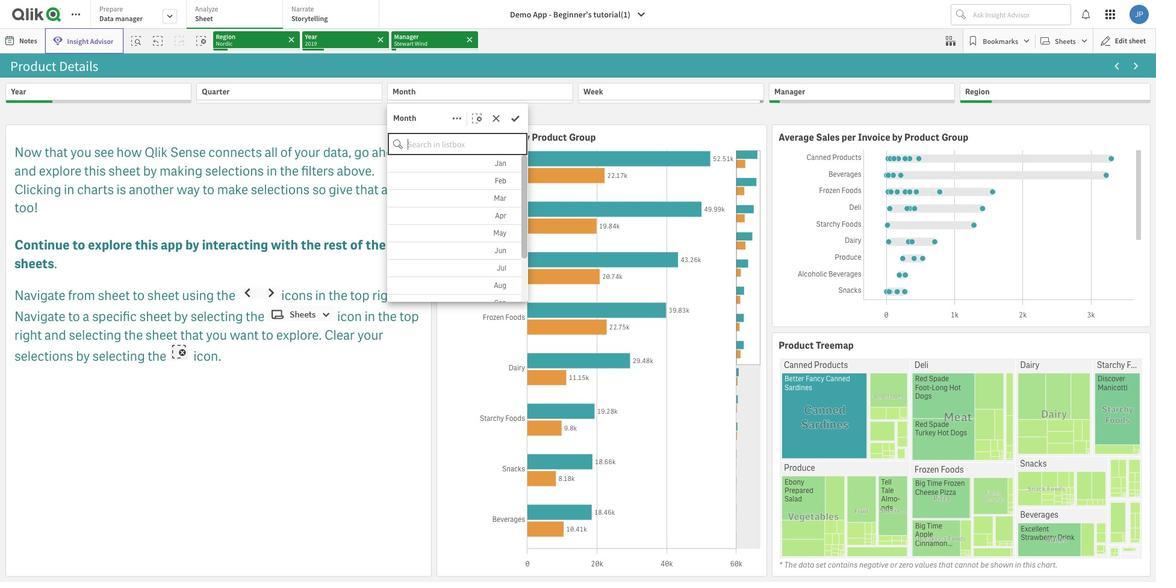 Task type: vqa. For each thing, say whether or not it's contained in the screenshot.
"@"
no



Task type: describe. For each thing, give the bounding box(es) containing it.
explore inside now that you see how qlik sense connects all of your data, go ahead and explore this sheet by making selections in the filters above. clicking in charts is another way to make selections so give that a try too!
[[39, 162, 81, 180]]

by inside continue to explore this app by interacting with the rest of the sheets
[[185, 237, 199, 254]]

now
[[14, 144, 42, 161]]

demo
[[510, 9, 531, 20]]

week element
[[583, 87, 603, 97]]

jul
[[497, 264, 506, 273]]

set
[[816, 560, 826, 571]]

icon
[[337, 308, 362, 326]]

this inside continue to explore this app by interacting with the rest of the sheets
[[135, 237, 158, 254]]

1 vertical spatial month
[[393, 113, 416, 123]]

now that you see how qlik sense connects all of your data, go ahead and explore this sheet by making selections in the filters above. clicking in charts is another way to make selections so give that a try too!
[[14, 144, 407, 217]]

1 navigate from the top
[[14, 287, 65, 305]]

edit sheet button
[[1093, 28, 1156, 54]]

icon in the top right and selecting the sheet that you want to explore.
[[14, 308, 419, 344]]

feb optional. 2 of 13 row
[[388, 173, 521, 190]]

data
[[798, 560, 814, 571]]

icons
[[281, 287, 313, 305]]

data,
[[323, 144, 352, 161]]

manager
[[774, 87, 805, 97]]

explore.
[[276, 327, 322, 344]]

step back image
[[153, 36, 163, 46]]

jan optional. 1 of 13 row
[[388, 155, 521, 173]]

bookmarks button
[[966, 31, 1033, 51]]

sales and margin by product group
[[443, 131, 596, 144]]

qlik
[[145, 144, 168, 161]]

analyze
[[195, 4, 218, 13]]

to inside in the top right. navigate to a specific sheet by selecting the
[[68, 308, 80, 326]]

go
[[354, 144, 369, 161]]

sep
[[494, 299, 506, 308]]

week
[[583, 87, 603, 97]]

negative
[[859, 560, 888, 571]]

average sales per invoice by product group
[[779, 131, 968, 144]]

sheets button
[[1038, 31, 1090, 51]]

apr
[[495, 211, 506, 221]]

the down specific
[[124, 327, 143, 344]]

ahead
[[372, 144, 407, 161]]

making
[[160, 162, 202, 180]]

in left charts
[[64, 181, 74, 199]]

storytelling
[[291, 14, 328, 23]]

values
[[915, 560, 937, 571]]

charts
[[77, 181, 114, 199]]

jan
[[495, 159, 506, 169]]

a inside now that you see how qlik sense connects all of your data, go ahead and explore this sheet by making selections in the filters above. clicking in charts is another way to make selections so give that a try too!
[[381, 181, 388, 199]]

so
[[312, 181, 326, 199]]

prepare
[[99, 4, 123, 13]]

see
[[94, 144, 114, 161]]

continue to explore this app by interacting with the rest of the sheets
[[14, 237, 386, 273]]

*
[[779, 560, 782, 571]]

beginner's
[[553, 9, 592, 20]]

above.
[[337, 162, 375, 180]]

shown
[[990, 560, 1013, 571]]

narrate storytelling
[[291, 4, 328, 23]]

bookmarks
[[983, 36, 1018, 45]]

filters
[[301, 162, 334, 180]]

sheet
[[195, 14, 213, 23]]

selecting inside in the top right. navigate to a specific sheet by selecting the
[[190, 308, 243, 326]]

average
[[779, 131, 814, 144]]

apr optional. 4 of 13 row
[[388, 208, 521, 225]]

The following search field filters results below as you type text field
[[408, 133, 527, 155]]

you inside now that you see how qlik sense connects all of your data, go ahead and explore this sheet by making selections in the filters above. clicking in charts is another way to make selections so give that a try too!
[[70, 144, 91, 161]]

by inside clear your selections by selecting the
[[76, 348, 90, 366]]

in inside application
[[1015, 560, 1021, 571]]

aug optional. 8 of 13 row
[[388, 278, 521, 295]]

be
[[980, 560, 988, 571]]

mar
[[494, 194, 506, 204]]

previous sheet: experience the power of qlik sense image
[[1112, 62, 1122, 71]]

edit
[[1115, 36, 1127, 45]]

margin
[[487, 131, 518, 144]]

may optional. 5 of 13 row
[[388, 225, 521, 243]]

notes button
[[2, 31, 42, 51]]

from
[[68, 287, 95, 305]]

in inside in the top right. navigate to a specific sheet by selecting the
[[315, 287, 326, 305]]

jun optional. 6 of 13 row
[[388, 243, 521, 260]]

sheets
[[1055, 36, 1076, 45]]

in the top right. navigate to a specific sheet by selecting the
[[14, 287, 403, 326]]

* the data set contains negative or zero values that cannot be shown in this chart.
[[779, 560, 1057, 571]]

using
[[182, 287, 214, 305]]

manager
[[115, 14, 143, 23]]

2 group from the left
[[942, 131, 968, 144]]

of inside now that you see how qlik sense connects all of your data, go ahead and explore this sheet by making selections in the filters above. clicking in charts is another way to make selections so give that a try too!
[[280, 144, 292, 161]]

month element
[[393, 87, 416, 97]]

product treemap * the data set contains negative or zero values that cannot be shown in this chart. application
[[772, 333, 1151, 577]]

clicking
[[14, 181, 61, 199]]

demo app - beginner's tutorial(1)
[[510, 9, 630, 20]]

the right using at the left of page
[[216, 287, 235, 305]]

quarter
[[202, 87, 230, 97]]

a inside in the top right. navigate to a specific sheet by selecting the
[[83, 308, 89, 326]]

is
[[117, 181, 126, 199]]

2 horizontal spatial product
[[904, 131, 940, 144]]

manager element
[[774, 87, 805, 97]]

demo app - beginner's tutorial(1) button
[[503, 5, 653, 24]]

the up icon
[[328, 287, 347, 305]]

this inside application
[[1023, 560, 1035, 571]]

rest
[[324, 237, 347, 254]]

jul optional. 7 of 13 row
[[388, 260, 521, 278]]

and inside icon in the top right and selecting the sheet that you want to explore.
[[44, 327, 66, 344]]

to inside icon in the top right and selecting the sheet that you want to explore.
[[261, 327, 273, 344]]

the left the rest
[[301, 237, 321, 254]]

navigate inside in the top right. navigate to a specific sheet by selecting the
[[14, 308, 65, 326]]

that inside product treemap * the data set contains negative or zero values that cannot be shown in this chart. application
[[938, 560, 953, 571]]

right.
[[372, 287, 403, 305]]

0 vertical spatial selections
[[205, 162, 264, 180]]

contains
[[828, 560, 857, 571]]

1 sales from the left
[[443, 131, 467, 144]]

prepare data manager
[[99, 4, 143, 23]]

this inside now that you see how qlik sense connects all of your data, go ahead and explore this sheet by making selections in the filters above. clicking in charts is another way to make selections so give that a try too!
[[84, 162, 106, 180]]



Task type: locate. For each thing, give the bounding box(es) containing it.
sense
[[170, 144, 206, 161]]

2 vertical spatial and
[[44, 327, 66, 344]]

product right invoice
[[904, 131, 940, 144]]

2 navigate from the top
[[14, 308, 65, 326]]

data
[[99, 14, 114, 23]]

app
[[161, 237, 183, 254]]

selecting
[[190, 308, 243, 326], [69, 327, 121, 344], [92, 348, 145, 366]]

your up filters
[[294, 144, 320, 161]]

specific
[[92, 308, 137, 326]]

top inside icon in the top right and selecting the sheet that you want to explore.
[[399, 308, 419, 326]]

you
[[70, 144, 91, 161], [206, 327, 227, 344]]

way
[[177, 181, 200, 199]]

0 horizontal spatial and
[[14, 162, 36, 180]]

2 sales from the left
[[816, 131, 840, 144]]

the inside now that you see how qlik sense connects all of your data, go ahead and explore this sheet by making selections in the filters above. clicking in charts is another way to make selections so give that a try too!
[[280, 162, 299, 180]]

1 vertical spatial a
[[83, 308, 89, 326]]

and inside application
[[469, 131, 485, 144]]

too!
[[14, 200, 38, 217]]

0 vertical spatial you
[[70, 144, 91, 161]]

1 horizontal spatial you
[[206, 327, 227, 344]]

top up icon
[[350, 287, 370, 305]]

that down above.
[[355, 181, 379, 199]]

sales
[[443, 131, 467, 144], [816, 131, 840, 144]]

mar optional. 3 of 13 row
[[388, 190, 521, 208]]

that
[[45, 144, 68, 161], [355, 181, 379, 199], [180, 327, 203, 344], [938, 560, 953, 571]]

selections inside clear your selections by selecting the
[[14, 348, 73, 366]]

app
[[533, 9, 547, 20]]

region
[[965, 87, 990, 97]]

application
[[0, 0, 1156, 583], [5, 125, 432, 577]]

0 vertical spatial navigate
[[14, 287, 65, 305]]

try
[[391, 181, 407, 199]]

1 horizontal spatial sales
[[816, 131, 840, 144]]

0 horizontal spatial your
[[294, 144, 320, 161]]

jun
[[495, 246, 506, 256]]

in right icons
[[315, 287, 326, 305]]

1 horizontal spatial product
[[779, 339, 814, 352]]

you up icon.
[[206, 327, 227, 344]]

Ask Insight Advisor text field
[[971, 5, 1071, 24]]

top down right.
[[399, 308, 419, 326]]

0 horizontal spatial sales
[[443, 131, 467, 144]]

of
[[280, 144, 292, 161], [350, 237, 363, 254]]

0 vertical spatial top
[[350, 287, 370, 305]]

and left margin
[[469, 131, 485, 144]]

1 vertical spatial navigate
[[14, 308, 65, 326]]

average sales per invoice by product group application
[[772, 125, 1151, 328]]

sheets
[[14, 255, 54, 273]]

0 horizontal spatial you
[[70, 144, 91, 161]]

to right want
[[261, 327, 273, 344]]

selecting inside icon in the top right and selecting the sheet that you want to explore.
[[69, 327, 121, 344]]

2 vertical spatial selecting
[[92, 348, 145, 366]]

1 vertical spatial your
[[357, 327, 383, 344]]

in
[[267, 162, 277, 180], [64, 181, 74, 199], [315, 287, 326, 305], [365, 308, 375, 326], [1015, 560, 1021, 571]]

and right "right"
[[44, 327, 66, 344]]

to
[[202, 181, 215, 199], [72, 237, 85, 254], [133, 287, 145, 305], [68, 308, 80, 326], [261, 327, 273, 344]]

explore up navigate from sheet to sheet using the
[[88, 237, 132, 254]]

year
[[11, 87, 26, 97]]

.
[[54, 255, 57, 273]]

all
[[265, 144, 278, 161]]

clear all selections image
[[197, 36, 206, 46]]

0 vertical spatial explore
[[39, 162, 81, 180]]

in inside icon in the top right and selecting the sheet that you want to explore.
[[365, 308, 375, 326]]

1 horizontal spatial of
[[350, 237, 363, 254]]

0 vertical spatial and
[[469, 131, 485, 144]]

in down all
[[267, 162, 277, 180]]

of right all
[[280, 144, 292, 161]]

0 vertical spatial of
[[280, 144, 292, 161]]

sheet
[[1129, 36, 1146, 45], [108, 162, 141, 180], [98, 287, 130, 305], [147, 287, 179, 305], [139, 308, 171, 326], [145, 327, 177, 344]]

in right icon
[[365, 308, 375, 326]]

chart.
[[1037, 560, 1057, 571]]

a left try
[[381, 181, 388, 199]]

the down right.
[[378, 308, 397, 326]]

how
[[117, 144, 142, 161]]

give
[[329, 181, 353, 199]]

to right continue
[[72, 237, 85, 254]]

by inside in the top right. navigate to a specific sheet by selecting the
[[174, 308, 188, 326]]

0 horizontal spatial this
[[84, 162, 106, 180]]

connects
[[208, 144, 262, 161]]

0 horizontal spatial a
[[83, 308, 89, 326]]

tab list
[[90, 0, 384, 30]]

selections down all
[[251, 181, 310, 199]]

search results filter region
[[388, 133, 527, 365]]

that right values
[[938, 560, 953, 571]]

narrate
[[291, 4, 314, 13]]

this
[[84, 162, 106, 180], [135, 237, 158, 254], [1023, 560, 1035, 571]]

to down "from"
[[68, 308, 80, 326]]

per
[[842, 131, 856, 144]]

sheet inside now that you see how qlik sense connects all of your data, go ahead and explore this sheet by making selections in the filters above. clicking in charts is another way to make selections so give that a try too!
[[108, 162, 141, 180]]

1 vertical spatial top
[[399, 308, 419, 326]]

1 vertical spatial selections
[[251, 181, 310, 199]]

0 vertical spatial selecting
[[190, 308, 243, 326]]

selections down connects on the left of the page
[[205, 162, 264, 180]]

sales up jan optional. 1 of 13 "row"
[[443, 131, 467, 144]]

the left icon.
[[147, 348, 166, 366]]

analyze sheet
[[195, 4, 218, 23]]

sep optional. 9 of 13 row
[[388, 295, 521, 313]]

to right way
[[202, 181, 215, 199]]

explore inside continue to explore this app by interacting with the rest of the sheets
[[88, 237, 132, 254]]

to inside now that you see how qlik sense connects all of your data, go ahead and explore this sheet by making selections in the filters above. clicking in charts is another way to make selections so give that a try too!
[[202, 181, 215, 199]]

aug
[[494, 281, 506, 291]]

region element
[[965, 87, 990, 97]]

top inside in the top right. navigate to a specific sheet by selecting the
[[350, 287, 370, 305]]

treemap
[[816, 339, 854, 352]]

tab list containing prepare
[[90, 0, 384, 30]]

sheet inside icon in the top right and selecting the sheet that you want to explore.
[[145, 327, 177, 344]]

1 vertical spatial and
[[14, 162, 36, 180]]

the up want
[[246, 308, 264, 326]]

navigate
[[14, 287, 65, 305], [14, 308, 65, 326]]

1 horizontal spatial group
[[942, 131, 968, 144]]

selections down "right"
[[14, 348, 73, 366]]

top
[[350, 287, 370, 305], [399, 308, 419, 326]]

of inside continue to explore this app by interacting with the rest of the sheets
[[350, 237, 363, 254]]

notes
[[19, 36, 37, 45]]

a
[[381, 181, 388, 199], [83, 308, 89, 326]]

your inside clear your selections by selecting the
[[357, 327, 383, 344]]

quarter element
[[202, 87, 230, 97]]

continue
[[14, 237, 70, 254]]

1 vertical spatial explore
[[88, 237, 132, 254]]

right
[[14, 327, 42, 344]]

and down the 'now'
[[14, 162, 36, 180]]

sales and margin by product group application
[[437, 125, 767, 577]]

that up icon.
[[180, 327, 203, 344]]

navigate down sheets
[[14, 287, 65, 305]]

this left "chart."
[[1023, 560, 1035, 571]]

you inside icon in the top right and selecting the sheet that you want to explore.
[[206, 327, 227, 344]]

-
[[549, 9, 552, 20]]

that inside icon in the top right and selecting the sheet that you want to explore.
[[180, 327, 203, 344]]

want
[[230, 327, 259, 344]]

2 vertical spatial this
[[1023, 560, 1035, 571]]

the left filters
[[280, 162, 299, 180]]

that right the 'now'
[[45, 144, 68, 161]]

and
[[469, 131, 485, 144], [14, 162, 36, 180], [44, 327, 66, 344]]

0 horizontal spatial product
[[532, 131, 567, 144]]

in right shown
[[1015, 560, 1021, 571]]

the
[[784, 560, 796, 571]]

your
[[294, 144, 320, 161], [357, 327, 383, 344]]

feb
[[495, 176, 506, 186]]

zero
[[899, 560, 913, 571]]

interacting
[[202, 237, 268, 254]]

year element
[[11, 87, 26, 97]]

selecting inside clear your selections by selecting the
[[92, 348, 145, 366]]

0 vertical spatial your
[[294, 144, 320, 161]]

0 horizontal spatial of
[[280, 144, 292, 161]]

product treemap
[[779, 339, 854, 352]]

group down region element
[[942, 131, 968, 144]]

cannot
[[954, 560, 979, 571]]

selections tool image
[[946, 36, 956, 46]]

1 horizontal spatial top
[[399, 308, 419, 326]]

0 horizontal spatial top
[[350, 287, 370, 305]]

of right the rest
[[350, 237, 363, 254]]

1 horizontal spatial explore
[[88, 237, 132, 254]]

icon.
[[193, 348, 221, 366]]

0 vertical spatial this
[[84, 162, 106, 180]]

2 horizontal spatial and
[[469, 131, 485, 144]]

1 horizontal spatial this
[[135, 237, 158, 254]]

this up charts
[[84, 162, 106, 180]]

sheet inside the edit sheet button
[[1129, 36, 1146, 45]]

may
[[493, 229, 506, 239]]

your down icon
[[357, 327, 383, 344]]

1 vertical spatial of
[[350, 237, 363, 254]]

0 horizontal spatial explore
[[39, 162, 81, 180]]

navigate up "right"
[[14, 308, 65, 326]]

by inside now that you see how qlik sense connects all of your data, go ahead and explore this sheet by making selections in the filters above. clicking in charts is another way to make selections so give that a try too!
[[143, 162, 157, 180]]

tutorial(1)
[[593, 9, 630, 20]]

1 group from the left
[[569, 131, 596, 144]]

1 vertical spatial this
[[135, 237, 158, 254]]

and inside now that you see how qlik sense connects all of your data, go ahead and explore this sheet by making selections in the filters above. clicking in charts is another way to make selections so give that a try too!
[[14, 162, 36, 180]]

group down week
[[569, 131, 596, 144]]

product right margin
[[532, 131, 567, 144]]

to up specific
[[133, 287, 145, 305]]

this left app
[[135, 237, 158, 254]]

the inside clear your selections by selecting the
[[147, 348, 166, 366]]

the
[[280, 162, 299, 180], [301, 237, 321, 254], [366, 237, 386, 254], [216, 287, 235, 305], [328, 287, 347, 305], [246, 308, 264, 326], [378, 308, 397, 326], [124, 327, 143, 344], [147, 348, 166, 366]]

product left treemap
[[779, 339, 814, 352]]

1 horizontal spatial your
[[357, 327, 383, 344]]

1 horizontal spatial and
[[44, 327, 66, 344]]

clear your selections by selecting the
[[14, 327, 383, 366]]

invoice
[[858, 131, 890, 144]]

to inside continue to explore this app by interacting with the rest of the sheets
[[72, 237, 85, 254]]

the right the rest
[[366, 237, 386, 254]]

explore up clicking
[[39, 162, 81, 180]]

1 vertical spatial you
[[206, 327, 227, 344]]

by
[[520, 131, 530, 144], [892, 131, 902, 144], [143, 162, 157, 180], [185, 237, 199, 254], [174, 308, 188, 326], [76, 348, 90, 366]]

edit sheet
[[1115, 36, 1146, 45]]

you left see
[[70, 144, 91, 161]]

1 vertical spatial selecting
[[69, 327, 121, 344]]

another
[[129, 181, 174, 199]]

0 vertical spatial month
[[393, 87, 416, 97]]

selections
[[205, 162, 264, 180], [251, 181, 310, 199], [14, 348, 73, 366]]

month
[[393, 87, 416, 97], [393, 113, 416, 123]]

your inside now that you see how qlik sense connects all of your data, go ahead and explore this sheet by making selections in the filters above. clicking in charts is another way to make selections so give that a try too!
[[294, 144, 320, 161]]

1 horizontal spatial a
[[381, 181, 388, 199]]

make
[[217, 181, 248, 199]]

or
[[890, 560, 897, 571]]

2 vertical spatial selections
[[14, 348, 73, 366]]

sales left per
[[816, 131, 840, 144]]

0 vertical spatial a
[[381, 181, 388, 199]]

clear
[[325, 327, 355, 344]]

a down "from"
[[83, 308, 89, 326]]

with
[[271, 237, 298, 254]]

0 horizontal spatial group
[[569, 131, 596, 144]]

sheet inside in the top right. navigate to a specific sheet by selecting the
[[139, 308, 171, 326]]

next sheet: customer details image
[[1131, 62, 1141, 71]]

2 horizontal spatial this
[[1023, 560, 1035, 571]]



